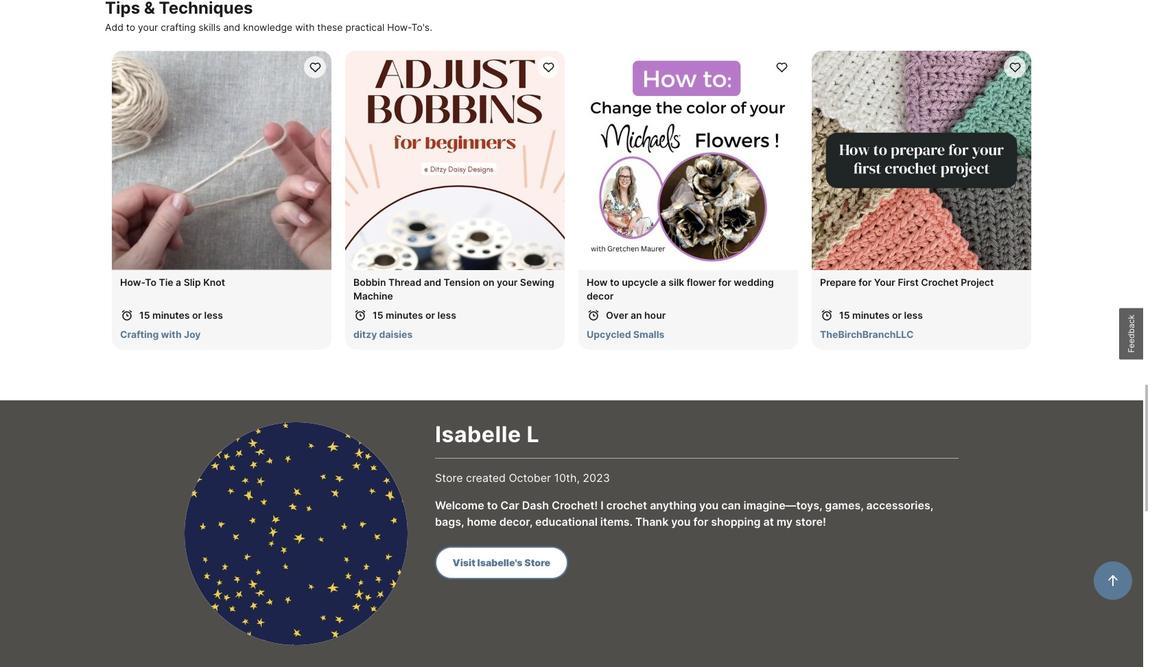 Task type: vqa. For each thing, say whether or not it's contained in the screenshot.


Task type: locate. For each thing, give the bounding box(es) containing it.
0 horizontal spatial store
[[435, 472, 463, 485]]

alarm image
[[354, 309, 367, 323], [587, 309, 601, 323], [820, 309, 834, 323]]

how-to tie a slip knot
[[120, 277, 225, 288]]

0 horizontal spatial you
[[671, 516, 691, 529]]

1 horizontal spatial 15 minutes or less
[[373, 310, 456, 321]]

to left car
[[487, 499, 498, 513]]

1 horizontal spatial favorite image
[[1009, 61, 1022, 74]]

less for thebirchbranchllc
[[904, 310, 923, 321]]

first
[[898, 277, 919, 288]]

1 horizontal spatial 15
[[373, 310, 383, 321]]

upcycled
[[587, 329, 631, 340]]

to inside how to upcycle a silk flower for wedding decor
[[610, 277, 620, 288]]

for down anything
[[694, 516, 709, 529]]

bags,
[[435, 516, 464, 529]]

visit
[[453, 557, 476, 569]]

1 horizontal spatial for
[[719, 277, 732, 288]]

or down prepare for your first crochet project at the top
[[892, 310, 902, 321]]

2 15 minutes or less from the left
[[373, 310, 456, 321]]

favorite image
[[309, 61, 322, 74], [542, 61, 555, 74]]

1 or from the left
[[192, 310, 202, 321]]

october
[[509, 472, 551, 485]]

2 horizontal spatial 15
[[840, 310, 850, 321]]

2 favorite image from the left
[[542, 61, 555, 74]]

upcycle
[[622, 277, 659, 288]]

with
[[295, 21, 315, 33], [161, 329, 182, 340]]

1 minutes from the left
[[152, 310, 190, 321]]

minutes
[[152, 310, 190, 321], [386, 310, 423, 321], [853, 310, 890, 321]]

1 vertical spatial your
[[497, 277, 518, 288]]

how- right practical
[[387, 21, 412, 33]]

2 favorite image from the left
[[1009, 61, 1022, 74]]

less down first
[[904, 310, 923, 321]]

silk
[[669, 277, 685, 288]]

15 minutes or less
[[139, 310, 223, 321], [373, 310, 456, 321], [840, 310, 923, 321]]

educational
[[535, 516, 598, 529]]

crafting
[[161, 21, 196, 33]]

my
[[777, 516, 793, 529]]

0 horizontal spatial favorite image
[[775, 61, 788, 74]]

1 vertical spatial how-
[[120, 277, 145, 288]]

1 a from the left
[[176, 277, 181, 288]]

0 vertical spatial store
[[435, 472, 463, 485]]

and right skills
[[223, 21, 240, 33]]

minutes for with
[[152, 310, 190, 321]]

with left the joy
[[161, 329, 182, 340]]

minutes up daisies
[[386, 310, 423, 321]]

2 15 from the left
[[373, 310, 383, 321]]

anything
[[650, 499, 697, 513]]

1 horizontal spatial minutes
[[386, 310, 423, 321]]

0 horizontal spatial 15
[[139, 310, 150, 321]]

15 minutes or less up daisies
[[373, 310, 456, 321]]

0 horizontal spatial alarm image
[[354, 309, 367, 323]]

1 horizontal spatial favorite image
[[542, 61, 555, 74]]

15 minutes or less up the joy
[[139, 310, 223, 321]]

15 down machine
[[373, 310, 383, 321]]

0 horizontal spatial for
[[694, 516, 709, 529]]

you down anything
[[671, 516, 691, 529]]

or for with
[[192, 310, 202, 321]]

for inside welcome to car dash crochet! i crochet anything you can imagine—toys, games, accessories, bags, home decor, educational items.   thank you for shopping at my store!
[[694, 516, 709, 529]]

1 favorite image from the left
[[775, 61, 788, 74]]

0 horizontal spatial with
[[161, 329, 182, 340]]

0 vertical spatial and
[[223, 21, 240, 33]]

favorite image for how-to tie a slip knot
[[309, 61, 322, 74]]

less down bobbin thread and tension on your sewing machine
[[438, 310, 456, 321]]

2 or from the left
[[426, 310, 435, 321]]

hour
[[645, 310, 666, 321]]

flower
[[687, 277, 716, 288]]

1 horizontal spatial alarm image
[[587, 309, 601, 323]]

15 minutes or less up 'thebirchbranchllc'
[[840, 310, 923, 321]]

for inside how to upcycle a silk flower for wedding decor
[[719, 277, 732, 288]]

project
[[961, 277, 994, 288]]

ditzy
[[354, 329, 377, 340]]

1 vertical spatial to
[[610, 277, 620, 288]]

add to your crafting skills and knowledge with these practical how-to's.
[[105, 21, 432, 33]]

you
[[699, 499, 719, 513], [671, 516, 691, 529]]

can
[[722, 499, 741, 513]]

a inside how to upcycle a silk flower for wedding decor
[[661, 277, 666, 288]]

or up the joy
[[192, 310, 202, 321]]

to
[[126, 21, 135, 33], [610, 277, 620, 288], [487, 499, 498, 513]]

your left crafting
[[138, 21, 158, 33]]

bobbin
[[354, 277, 386, 288]]

these
[[317, 21, 343, 33]]

and inside bobbin thread and tension on your sewing machine
[[424, 277, 441, 288]]

store
[[435, 472, 463, 485], [525, 557, 551, 569]]

1 horizontal spatial a
[[661, 277, 666, 288]]

a right tie
[[176, 277, 181, 288]]

less
[[204, 310, 223, 321], [438, 310, 456, 321], [904, 310, 923, 321]]

you left can
[[699, 499, 719, 513]]

1 horizontal spatial to
[[487, 499, 498, 513]]

minutes for daisies
[[386, 310, 423, 321]]

alarm image up ditzy
[[354, 309, 367, 323]]

store up welcome at the bottom left
[[435, 472, 463, 485]]

smalls
[[633, 329, 665, 340]]

with left these
[[295, 21, 315, 33]]

2 horizontal spatial 15 minutes or less
[[840, 310, 923, 321]]

1 vertical spatial store
[[525, 557, 551, 569]]

to inside welcome to car dash crochet! i crochet anything you can imagine—toys, games, accessories, bags, home decor, educational items.   thank you for shopping at my store!
[[487, 499, 498, 513]]

0 horizontal spatial or
[[192, 310, 202, 321]]

machine
[[354, 290, 393, 302]]

store!
[[796, 516, 826, 529]]

15
[[139, 310, 150, 321], [373, 310, 383, 321], [840, 310, 850, 321]]

your
[[138, 21, 158, 33], [497, 277, 518, 288]]

car
[[501, 499, 519, 513]]

i
[[601, 499, 604, 513]]

0 horizontal spatial favorite image
[[309, 61, 322, 74]]

knot
[[203, 277, 225, 288]]

15 for crafting
[[139, 310, 150, 321]]

store right isabelle's at the bottom left of page
[[525, 557, 551, 569]]

crochet!
[[552, 499, 598, 513]]

0 vertical spatial to
[[126, 21, 135, 33]]

0 horizontal spatial and
[[223, 21, 240, 33]]

0 vertical spatial you
[[699, 499, 719, 513]]

1 horizontal spatial or
[[426, 310, 435, 321]]

1 vertical spatial you
[[671, 516, 691, 529]]

a left the silk
[[661, 277, 666, 288]]

how-to tie a slip knot image
[[112, 51, 332, 270]]

a
[[176, 277, 181, 288], [661, 277, 666, 288]]

tension
[[444, 277, 480, 288]]

0 horizontal spatial less
[[204, 310, 223, 321]]

isabelle lin image image
[[185, 423, 408, 646]]

2 alarm image from the left
[[587, 309, 601, 323]]

welcome to car dash crochet! i crochet anything you can imagine—toys, games, accessories, bags, home decor, educational items.   thank you for shopping at my store!
[[435, 499, 934, 529]]

2 less from the left
[[438, 310, 456, 321]]

to for welcome
[[487, 499, 498, 513]]

accessories,
[[867, 499, 934, 513]]

slip
[[184, 277, 201, 288]]

15 up 'thebirchbranchllc'
[[840, 310, 850, 321]]

prepare for your first crochet project
[[820, 277, 994, 288]]

1 horizontal spatial your
[[497, 277, 518, 288]]

less down knot
[[204, 310, 223, 321]]

your right on at the left of page
[[497, 277, 518, 288]]

15 right alarm image
[[139, 310, 150, 321]]

games,
[[825, 499, 864, 513]]

your
[[874, 277, 896, 288]]

a for slip
[[176, 277, 181, 288]]

to right add
[[126, 21, 135, 33]]

2 minutes from the left
[[386, 310, 423, 321]]

3 less from the left
[[904, 310, 923, 321]]

alarm image for ditzy
[[354, 309, 367, 323]]

10th,
[[554, 472, 580, 485]]

a for silk
[[661, 277, 666, 288]]

alarm image down decor
[[587, 309, 601, 323]]

and
[[223, 21, 240, 33], [424, 277, 441, 288]]

0 horizontal spatial to
[[126, 21, 135, 33]]

ditzy daisies
[[354, 329, 413, 340]]

1 favorite image from the left
[[309, 61, 322, 74]]

2 a from the left
[[661, 277, 666, 288]]

or
[[192, 310, 202, 321], [426, 310, 435, 321], [892, 310, 902, 321]]

0 horizontal spatial how-
[[120, 277, 145, 288]]

1 alarm image from the left
[[354, 309, 367, 323]]

2 horizontal spatial minutes
[[853, 310, 890, 321]]

2 horizontal spatial alarm image
[[820, 309, 834, 323]]

2 horizontal spatial to
[[610, 277, 620, 288]]

1 15 minutes or less from the left
[[139, 310, 223, 321]]

0 horizontal spatial a
[[176, 277, 181, 288]]

knowledge
[[243, 21, 293, 33]]

1 less from the left
[[204, 310, 223, 321]]

0 horizontal spatial 15 minutes or less
[[139, 310, 223, 321]]

for right flower in the top of the page
[[719, 277, 732, 288]]

2 vertical spatial to
[[487, 499, 498, 513]]

1 horizontal spatial how-
[[387, 21, 412, 33]]

favorite image for prepare for your first crochet project
[[1009, 61, 1022, 74]]

15 minutes or less for with
[[139, 310, 223, 321]]

sewing
[[520, 277, 555, 288]]

l
[[527, 421, 540, 448]]

2 horizontal spatial or
[[892, 310, 902, 321]]

1 15 from the left
[[139, 310, 150, 321]]

1 horizontal spatial with
[[295, 21, 315, 33]]

2 horizontal spatial less
[[904, 310, 923, 321]]

favorite image for bobbin thread and tension on your sewing machine
[[542, 61, 555, 74]]

imagine—toys,
[[744, 499, 823, 513]]

minutes up 'thebirchbranchllc'
[[853, 310, 890, 321]]

visit isabelle's store
[[453, 557, 551, 569]]

alarm image down prepare
[[820, 309, 834, 323]]

daisies
[[379, 329, 413, 340]]

wedding
[[734, 277, 774, 288]]

favorite image for how to upcycle a silk flower for wedding decor
[[775, 61, 788, 74]]

minutes up crafting with joy
[[152, 310, 190, 321]]

1 vertical spatial and
[[424, 277, 441, 288]]

0 vertical spatial your
[[138, 21, 158, 33]]

how-
[[387, 21, 412, 33], [120, 277, 145, 288]]

1 horizontal spatial less
[[438, 310, 456, 321]]

how- left tie
[[120, 277, 145, 288]]

favorite image
[[775, 61, 788, 74], [1009, 61, 1022, 74]]

how
[[587, 277, 608, 288]]

0 horizontal spatial minutes
[[152, 310, 190, 321]]

and right 'thread'
[[424, 277, 441, 288]]

created
[[466, 472, 506, 485]]

welcome
[[435, 499, 484, 513]]

or down bobbin thread and tension on your sewing machine
[[426, 310, 435, 321]]

1 horizontal spatial and
[[424, 277, 441, 288]]

isabelle's
[[477, 557, 523, 569]]

for left your
[[859, 277, 872, 288]]

for
[[719, 277, 732, 288], [859, 277, 872, 288], [694, 516, 709, 529]]

to right how
[[610, 277, 620, 288]]

at
[[764, 516, 774, 529]]



Task type: describe. For each thing, give the bounding box(es) containing it.
0 horizontal spatial your
[[138, 21, 158, 33]]

crafting
[[120, 329, 159, 340]]

thread
[[389, 277, 422, 288]]

thebirchbranchllc
[[820, 329, 914, 340]]

skills
[[199, 21, 221, 33]]

decor,
[[500, 516, 533, 529]]

prepare
[[820, 277, 857, 288]]

alarm image
[[120, 309, 134, 323]]

thank
[[636, 516, 669, 529]]

3 alarm image from the left
[[820, 309, 834, 323]]

add
[[105, 21, 123, 33]]

tie
[[159, 277, 173, 288]]

to for how
[[610, 277, 620, 288]]

joy
[[184, 329, 201, 340]]

to
[[145, 277, 156, 288]]

alarm image for upcycled
[[587, 309, 601, 323]]

over an hour
[[606, 310, 666, 321]]

15 for ditzy
[[373, 310, 383, 321]]

to for add
[[126, 21, 135, 33]]

3 15 minutes or less from the left
[[840, 310, 923, 321]]

store created october 10th, 2023
[[435, 472, 610, 485]]

how to upcycle a silk flower for wedding decor image
[[579, 51, 798, 270]]

how to upcycle a silk flower for wedding decor
[[587, 277, 774, 302]]

crafting with joy
[[120, 329, 201, 340]]

bobbin thread and tension on your sewing machine image
[[345, 51, 565, 270]]

3 or from the left
[[892, 310, 902, 321]]

decor
[[587, 290, 614, 302]]

2 horizontal spatial for
[[859, 277, 872, 288]]

home
[[467, 516, 497, 529]]

0 vertical spatial with
[[295, 21, 315, 33]]

an
[[631, 310, 642, 321]]

dash
[[522, 499, 549, 513]]

2023
[[583, 472, 610, 485]]

prepare for your first crochet project image
[[812, 51, 1032, 270]]

your inside bobbin thread and tension on your sewing machine
[[497, 277, 518, 288]]

1 horizontal spatial you
[[699, 499, 719, 513]]

visit isabelle's store link
[[435, 547, 568, 580]]

1 horizontal spatial store
[[525, 557, 551, 569]]

less for crafting with joy
[[204, 310, 223, 321]]

crochet
[[607, 499, 647, 513]]

to's.
[[412, 21, 432, 33]]

over
[[606, 310, 628, 321]]

upcycled smalls
[[587, 329, 665, 340]]

crochet
[[921, 277, 959, 288]]

items.
[[600, 516, 633, 529]]

1 vertical spatial with
[[161, 329, 182, 340]]

bobbin thread and tension on your sewing machine
[[354, 277, 555, 302]]

15 minutes or less for daisies
[[373, 310, 456, 321]]

shopping
[[711, 516, 761, 529]]

0 vertical spatial how-
[[387, 21, 412, 33]]

or for daisies
[[426, 310, 435, 321]]

3 minutes from the left
[[853, 310, 890, 321]]

practical
[[346, 21, 385, 33]]

less for ditzy daisies
[[438, 310, 456, 321]]

on
[[483, 277, 495, 288]]

isabelle
[[435, 421, 521, 448]]

isabelle l
[[435, 421, 540, 448]]

3 15 from the left
[[840, 310, 850, 321]]



